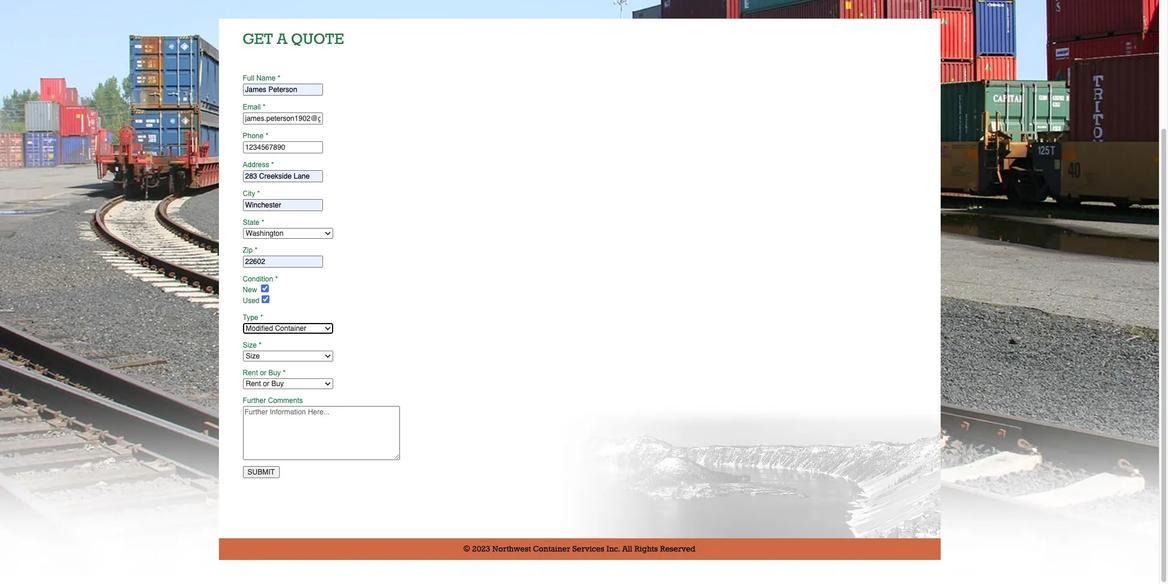 Task type: describe. For each thing, give the bounding box(es) containing it.
Full Name text field
[[243, 84, 323, 96]]

get a quote
[[243, 31, 344, 49]]

address *
[[243, 161, 274, 169]]

address
[[243, 161, 269, 169]]

© 2023 northwest container services inc. all rights reserved
[[464, 545, 696, 554]]

a
[[277, 31, 288, 49]]

size
[[243, 341, 257, 350]]

type *
[[243, 313, 263, 322]]

rent
[[243, 369, 258, 377]]

email *
[[243, 103, 266, 111]]

City text field
[[243, 199, 323, 211]]

* for phone *
[[266, 132, 268, 140]]

zip *
[[243, 246, 258, 255]]

Phone text field
[[243, 141, 323, 153]]

submit button
[[243, 466, 280, 478]]

container
[[533, 545, 571, 554]]

phone
[[243, 132, 264, 140]]

©
[[464, 545, 470, 554]]

condition *
[[243, 275, 278, 283]]

state *
[[243, 218, 264, 227]]

* for address *
[[271, 161, 274, 169]]

rights
[[635, 545, 658, 554]]

rent or buy *
[[243, 369, 286, 377]]

* up full name text box
[[278, 74, 281, 82]]

state
[[243, 218, 260, 227]]

2023
[[472, 545, 490, 554]]

or
[[260, 369, 266, 377]]

Zip text field
[[243, 256, 323, 268]]

New checkbox
[[261, 285, 269, 292]]

full name *
[[243, 74, 281, 82]]

inc.
[[607, 545, 620, 554]]

phone *
[[243, 132, 268, 140]]

size *
[[243, 341, 262, 350]]

buy
[[268, 369, 281, 377]]



Task type: vqa. For each thing, say whether or not it's contained in the screenshot.
F:
no



Task type: locate. For each thing, give the bounding box(es) containing it.
name
[[256, 74, 276, 82]]

* for condition *
[[275, 275, 278, 283]]

Further Comments text field
[[243, 406, 400, 460]]

condition
[[243, 275, 273, 283]]

email
[[243, 103, 261, 111]]

Used checkbox
[[262, 295, 269, 303]]

reserved
[[660, 545, 696, 554]]

* right buy
[[283, 369, 286, 377]]

used
[[243, 297, 262, 305]]

* for state *
[[262, 218, 264, 227]]

services
[[573, 545, 605, 554]]

zip
[[243, 246, 253, 255]]

* right 'zip'
[[255, 246, 258, 255]]

all
[[622, 545, 633, 554]]

* right type
[[260, 313, 263, 322]]

* for size *
[[259, 341, 262, 350]]

city
[[243, 190, 255, 198]]

Address text field
[[243, 170, 323, 182]]

* up the address text field
[[271, 161, 274, 169]]

* right email
[[263, 103, 266, 111]]

* for type *
[[260, 313, 263, 322]]

new
[[243, 286, 261, 294]]

* right phone in the top of the page
[[266, 132, 268, 140]]

* down zip text field
[[275, 275, 278, 283]]

northwest
[[492, 545, 531, 554]]

full
[[243, 74, 254, 82]]

* right state
[[262, 218, 264, 227]]

type
[[243, 313, 258, 322]]

submit
[[248, 468, 275, 477]]

comments
[[268, 397, 303, 405]]

* for email *
[[263, 103, 266, 111]]

get
[[243, 31, 273, 49]]

further comments
[[243, 397, 303, 405]]

* for city *
[[257, 190, 260, 198]]

* right city
[[257, 190, 260, 198]]

further
[[243, 397, 266, 405]]

*
[[278, 74, 281, 82], [263, 103, 266, 111], [266, 132, 268, 140], [271, 161, 274, 169], [257, 190, 260, 198], [262, 218, 264, 227], [255, 246, 258, 255], [275, 275, 278, 283], [260, 313, 263, 322], [259, 341, 262, 350], [283, 369, 286, 377]]

* for zip *
[[255, 246, 258, 255]]

* right size
[[259, 341, 262, 350]]

Email  text field
[[243, 113, 323, 125]]

city *
[[243, 190, 260, 198]]

quote
[[291, 31, 344, 49]]



